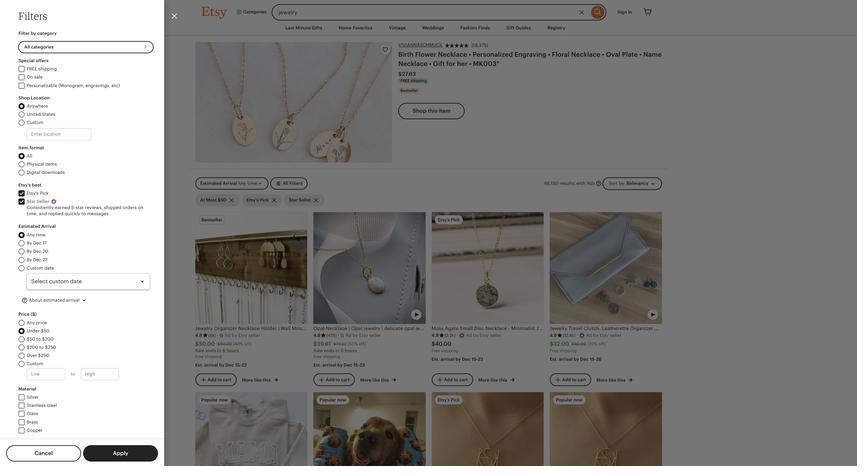Task type: describe. For each thing, give the bounding box(es) containing it.
add to cart button for 40.00
[[432, 374, 473, 387]]

reviews,
[[85, 205, 103, 211]]

etsy's for customized monogram necklace, turn your name into a one-of-a-kind statement piece, personalized handmade women gold name necklace image
[[438, 398, 450, 403]]

etsy's for etsy's best
[[18, 183, 31, 188]]

glass
[[27, 412, 38, 417]]

add to cart button for 30.00
[[195, 374, 237, 387]]

cart for 40.00
[[459, 378, 468, 383]]

downloads
[[42, 170, 65, 175]]

4.9
[[432, 333, 439, 338]]

pick for moss agate small disc necklace - minimalist jewelry gift for her - 14k gold filled chain dainty, petite, delicate chain - everyday necklace image on the right
[[451, 218, 460, 223]]

6 for 39.61
[[341, 349, 344, 354]]

etsy's for etsy's pick
[[27, 191, 39, 196]]

66,130 results,
[[544, 181, 576, 186]]

personalizable
[[27, 83, 57, 88]]

3 popular now link from the left
[[550, 393, 662, 467]]

consistently earned 5-star reviews, shipped orders on time, and replied quickly to messages
[[27, 205, 144, 217]]

15- for 39.61
[[353, 363, 360, 368]]

any time by dec 17 by dec 20 by dec 27
[[27, 233, 48, 263]]

filters inside button
[[289, 181, 303, 186]]

pick for customized monogram necklace, turn your name into a one-of-a-kind statement piece, personalized handmade women gold name necklace image
[[451, 398, 460, 403]]

silver
[[27, 395, 39, 400]]

under
[[27, 329, 40, 334]]

arrival for 32.00
[[559, 357, 573, 362]]

est. for 30.00
[[195, 363, 203, 368]]

3 organizer from the left
[[630, 326, 653, 332]]

about estimated arrival button
[[16, 294, 93, 307]]

est. arrival by dec 15-28
[[550, 357, 602, 362]]

necklace
[[238, 326, 260, 332]]

clutch.
[[584, 326, 601, 332]]

1 organizer from the left
[[214, 326, 237, 332]]

all filters button
[[270, 178, 308, 190]]

pockets
[[731, 326, 749, 332]]

date
[[45, 266, 54, 271]]

all for all filters
[[283, 181, 288, 186]]

customized monogram necklace, turn your name into a one-of-a-kind statement piece, personalized handmade women gold name necklace image
[[432, 393, 544, 467]]

$ inside the $ 27.63 free shipping
[[398, 71, 402, 77]]

location
[[31, 95, 50, 101]]

material silver stainless steel glass brass copper
[[18, 387, 57, 434]]

2 organizer from the left
[[393, 326, 416, 332]]

jewelry travel clutch. leatherette organizer wallet with ring roll & zippered pockets image
[[550, 212, 662, 325]]

$ 30.00 $ 50.00 (40% off) sale ends in 6 hours free shipping
[[195, 341, 251, 360]]

results,
[[560, 181, 576, 186]]

any for any price under $50 $50 to $200 $200 to $250 over $250
[[27, 320, 35, 326]]

add for 30.00
[[208, 378, 216, 383]]

arrival inside about estimated arrival 'dropdown button'
[[66, 298, 80, 303]]

popular for customized dog socks -- put your cute dog on custom socks, dog lovers, dog gift, cute dog personalized, dog gift socks, fathers day gift image
[[320, 398, 336, 403]]

popular now for personalized handmade women gold name necklace,  minimalist christmas gift for her,  personalized gift for women who has everything image
[[556, 398, 583, 403]]

with ads
[[576, 181, 595, 186]]

stainless
[[27, 404, 46, 409]]

rustic
[[314, 326, 328, 332]]

15- for 40.00
[[472, 357, 478, 362]]

now for customized dog socks -- put your cute dog on custom socks, dog lovers, dog gift, cute dog personalized, dog gift socks, fathers day gift image
[[337, 398, 346, 403]]

custom inside select an estimated delivery date option group
[[27, 266, 43, 271]]

leatherette
[[602, 326, 629, 332]]

0 horizontal spatial with
[[576, 181, 586, 186]]

$ 40.00 free shipping
[[432, 341, 458, 354]]

custom date
[[27, 266, 54, 271]]

hours for 30.00
[[227, 349, 239, 354]]

travel
[[569, 326, 583, 332]]

est. arrival by dec 15-23 for 39.61
[[313, 363, 365, 368]]

all for all categories
[[24, 45, 30, 50]]

shipping inside the $ 27.63 free shipping
[[411, 79, 427, 83]]

orders
[[123, 205, 137, 211]]

moss agate small disc necklace - minimalist jewelry gift for her - 14k gold filled chain dainty, petite, delicate chain - everyday necklace image
[[432, 212, 544, 325]]

off) for 32.00
[[599, 342, 606, 347]]

personalized handmade women gold name necklace,  minimalist christmas gift for her,  personalized gift for women who has everything image
[[550, 393, 662, 467]]

engravings,
[[86, 83, 110, 88]]

1 by from the top
[[27, 241, 32, 246]]

category
[[37, 31, 57, 36]]

shop
[[18, 95, 30, 101]]

2 popular now link from the left
[[313, 393, 426, 467]]

in for 39.61
[[336, 349, 340, 354]]

High number field
[[81, 368, 119, 381]]

jewelry travel clutch. leatherette organizer wallet with ring roll & zippered pockets
[[550, 326, 749, 332]]

cart for 30.00
[[223, 378, 231, 383]]

1 custom from the top
[[27, 120, 43, 125]]

price ($)
[[18, 312, 37, 317]]

· for 30.00
[[217, 333, 218, 338]]

select an estimated delivery date option group
[[14, 232, 150, 290]]

jewelry organizer necklace holder | wall mounted rustic wood, necklaces, earrings organizer
[[195, 326, 416, 332]]

estimated
[[43, 298, 65, 303]]

23 for 40.00
[[478, 357, 483, 362]]

united
[[27, 112, 41, 117]]

$ 39.61 $ 79.22 (50% off) sale ends in 6 hours free shipping
[[313, 341, 366, 360]]

necklaces,
[[346, 326, 371, 332]]

holder
[[261, 326, 277, 332]]

on
[[138, 205, 144, 211]]

popular now for customized dog socks -- put your cute dog on custom socks, dog lovers, dog gift, cute dog personalized, dog gift socks, fathers day gift image
[[320, 398, 346, 403]]

shipping inside special offers free shipping on sale personalizable (monogram, engravings, etc)
[[38, 66, 57, 72]]

steel
[[47, 404, 57, 409]]

star
[[76, 205, 84, 211]]

1 popular now link from the left
[[195, 393, 307, 467]]

in for 30.00
[[217, 349, 221, 354]]

to inside consistently earned 5-star reviews, shipped orders on time, and replied quickly to messages
[[81, 212, 86, 217]]

all filters
[[283, 181, 303, 186]]

17
[[43, 241, 47, 246]]

shipping inside $ 40.00 free shipping
[[441, 349, 458, 354]]

jewelry organizer necklace holder | wall mounted rustic wood, necklaces, earrings organizer image
[[195, 212, 307, 325]]

opal necklace | opal jewelry | delicate opal jewelry | necklaces for her | minimalist | opal | minimalist jewelry | gift for her image
[[313, 212, 426, 325]]

format
[[29, 145, 44, 150]]

0 horizontal spatial $50
[[27, 337, 35, 342]]

by for 30.00
[[219, 363, 225, 368]]

quickly
[[65, 212, 80, 217]]

about estimated arrival
[[28, 298, 80, 303]]

wall
[[281, 326, 291, 332]]

0 horizontal spatial bestseller
[[201, 218, 222, 223]]

est. for 32.00
[[550, 357, 558, 362]]

(12.8k)
[[563, 334, 576, 338]]

add for 32.00
[[562, 378, 571, 383]]

shipping inside the $ 39.61 $ 79.22 (50% off) sale ends in 6 hours free shipping
[[323, 355, 340, 360]]

(50%
[[348, 342, 358, 347]]

apply button
[[83, 446, 158, 462]]

add for 40.00
[[444, 378, 453, 383]]

now for personalized handmade women gold name necklace,  minimalist christmas gift for her,  personalized gift for women who has everything image
[[574, 398, 583, 403]]

etsy's pick
[[27, 191, 49, 196]]

1 horizontal spatial with
[[670, 326, 680, 332]]

offers
[[36, 58, 48, 63]]

material
[[18, 387, 36, 392]]

roll
[[693, 326, 702, 332]]

1 vertical spatial $250
[[38, 354, 49, 359]]

0 vertical spatial bestseller
[[401, 89, 418, 93]]

20
[[43, 249, 48, 254]]

any price under $50 $50 to $200 $200 to $250 over $250
[[27, 320, 56, 359]]

40.00 inside $ 32.00 $ 40.00 (20% off) free shipping
[[574, 342, 586, 347]]

free inside $ 30.00 $ 50.00 (40% off) sale ends in 6 hours free shipping
[[195, 355, 204, 360]]

digital
[[27, 170, 40, 175]]

custom inside select a price range option group
[[27, 362, 43, 367]]

time
[[36, 233, 45, 238]]

(6k)
[[208, 334, 216, 338]]

add to cart button for 39.61
[[313, 374, 355, 387]]

brass
[[27, 420, 38, 425]]

filter
[[18, 31, 30, 36]]

22
[[241, 363, 247, 368]]

50.00
[[220, 342, 232, 347]]

free inside the $ 39.61 $ 79.22 (50% off) sale ends in 6 hours free shipping
[[313, 355, 322, 360]]

27.63
[[402, 71, 416, 77]]

ring
[[682, 326, 692, 332]]

(20%
[[588, 342, 598, 347]]

etsy's pick for moss agate small disc necklace - minimalist jewelry gift for her - 14k gold filled chain dainty, petite, delicate chain - everyday necklace image on the right
[[438, 218, 460, 223]]

pick inside search filters dialog
[[40, 191, 49, 196]]

physical
[[27, 162, 44, 167]]

popular now for personalized mama sweatshirt with kid names on sleeve, mothers day gift, birthday gift for mom, new mom gift, minimalist cool mom sweater image
[[201, 398, 228, 403]]

earrings
[[373, 326, 392, 332]]

popular for personalized mama sweatshirt with kid names on sleeve, mothers day gift, birthday gift for mom, new mom gift, minimalist cool mom sweater image
[[201, 398, 218, 403]]

consistently
[[27, 205, 54, 211]]



Task type: vqa. For each thing, say whether or not it's contained in the screenshot.
now
yes



Task type: locate. For each thing, give the bounding box(es) containing it.
arrival for 40.00
[[441, 357, 455, 362]]

6 inside $ 30.00 $ 50.00 (40% off) sale ends in 6 hours free shipping
[[222, 349, 225, 354]]

price
[[36, 320, 47, 326]]

dec
[[33, 241, 41, 246], [33, 249, 41, 254], [33, 258, 41, 263], [462, 357, 471, 362], [580, 357, 589, 362], [226, 363, 234, 368], [344, 363, 352, 368]]

add to cart button down the $ 39.61 $ 79.22 (50% off) sale ends in 6 hours free shipping
[[313, 374, 355, 387]]

1 sale from the left
[[195, 349, 205, 354]]

categories
[[31, 45, 54, 50]]

add to cart
[[208, 378, 231, 383], [326, 378, 350, 383], [444, 378, 468, 383], [562, 378, 586, 383]]

jewelry for 30.00
[[195, 326, 213, 332]]

$200
[[42, 337, 53, 342], [27, 345, 38, 350]]

0 horizontal spatial 4.8
[[195, 333, 202, 338]]

0 horizontal spatial sale
[[195, 349, 205, 354]]

2 jewelry from the left
[[550, 326, 567, 332]]

hours
[[227, 349, 239, 354], [345, 349, 357, 354]]

6 down 50.00
[[222, 349, 225, 354]]

by down $ 32.00 $ 40.00 (20% off) free shipping
[[574, 357, 579, 362]]

ends down 30.00
[[206, 349, 216, 354]]

0 vertical spatial all
[[24, 45, 30, 50]]

1 horizontal spatial in
[[336, 349, 340, 354]]

etsy's pick for customized monogram necklace, turn your name into a one-of-a-kind statement piece, personalized handmade women gold name necklace image
[[438, 398, 460, 403]]

2 popular now from the left
[[320, 398, 346, 403]]

add down the $ 39.61 $ 79.22 (50% off) sale ends in 6 hours free shipping
[[326, 378, 335, 383]]

3 add to cart from the left
[[444, 378, 468, 383]]

0 horizontal spatial off)
[[244, 342, 251, 347]]

ends for 30.00
[[206, 349, 216, 354]]

arrival right the estimated
[[66, 298, 80, 303]]

add for 39.61
[[326, 378, 335, 383]]

etsy's best
[[18, 183, 42, 188]]

2 add to cart button from the left
[[313, 374, 355, 387]]

1 etsy's from the top
[[438, 218, 450, 223]]

custom
[[27, 120, 43, 125], [27, 266, 43, 271], [27, 362, 43, 367]]

zippered
[[708, 326, 729, 332]]

0 vertical spatial any
[[27, 233, 35, 238]]

ends down 39.61
[[324, 349, 334, 354]]

1 vertical spatial etsy's
[[27, 191, 39, 196]]

shipped
[[104, 205, 122, 211]]

by
[[31, 31, 36, 36], [456, 357, 461, 362], [574, 357, 579, 362], [219, 363, 225, 368], [337, 363, 343, 368]]

$200 up over
[[27, 345, 38, 350]]

any up under
[[27, 320, 35, 326]]

$ 32.00 $ 40.00 (20% off) free shipping
[[550, 341, 606, 354]]

1 popular now from the left
[[201, 398, 228, 403]]

in inside $ 30.00 $ 50.00 (40% off) sale ends in 6 hours free shipping
[[217, 349, 221, 354]]

add to cart button down $ 40.00 free shipping
[[432, 374, 473, 387]]

2 ends from the left
[[324, 349, 334, 354]]

1 horizontal spatial popular now link
[[313, 393, 426, 467]]

1 vertical spatial custom
[[27, 266, 43, 271]]

cart
[[223, 378, 231, 383], [341, 378, 350, 383], [459, 378, 468, 383], [578, 378, 586, 383]]

wallet
[[655, 326, 669, 332]]

· for 40.00
[[457, 333, 458, 338]]

0 horizontal spatial 23
[[360, 363, 365, 368]]

sale for 30.00
[[195, 349, 205, 354]]

arrival for 30.00
[[204, 363, 218, 368]]

off) inside $ 30.00 $ 50.00 (40% off) sale ends in 6 hours free shipping
[[244, 342, 251, 347]]

arrival down $ 30.00 $ 50.00 (40% off) sale ends in 6 hours free shipping
[[204, 363, 218, 368]]

etsy's pick link
[[432, 393, 544, 467]]

1 horizontal spatial $50
[[41, 329, 49, 334]]

2 6 from the left
[[341, 349, 344, 354]]

now for personalized mama sweatshirt with kid names on sleeve, mothers day gift, birthday gift for mom, new mom gift, minimalist cool mom sweater image
[[219, 398, 228, 403]]

est. arrival by dec 15-23 for 40.00
[[432, 357, 483, 362]]

3 off) from the left
[[599, 342, 606, 347]]

est. arrival by dec 15-23 down $ 40.00 free shipping
[[432, 357, 483, 362]]

4 · from the left
[[577, 333, 578, 338]]

free down 27.63
[[401, 79, 410, 83]]

free down the 4.9
[[432, 349, 440, 354]]

6 for 30.00
[[222, 349, 225, 354]]

off) right (20%
[[599, 342, 606, 347]]

6 down 79.22
[[341, 349, 344, 354]]

1 horizontal spatial popular
[[320, 398, 336, 403]]

$200 down price at the left bottom
[[42, 337, 53, 342]]

0 vertical spatial $50
[[41, 329, 49, 334]]

0 horizontal spatial filters
[[18, 10, 47, 22]]

ends inside $ 30.00 $ 50.00 (40% off) sale ends in 6 hours free shipping
[[206, 349, 216, 354]]

in
[[217, 349, 221, 354], [336, 349, 340, 354]]

0 horizontal spatial ends
[[206, 349, 216, 354]]

add to cart button for 32.00
[[550, 374, 591, 387]]

in down 50.00
[[217, 349, 221, 354]]

0 vertical spatial $200
[[42, 337, 53, 342]]

0 horizontal spatial in
[[217, 349, 221, 354]]

23 for 39.61
[[360, 363, 365, 368]]

&
[[703, 326, 707, 332]]

4.8 up 30.00
[[195, 333, 202, 338]]

1 hours from the left
[[227, 349, 239, 354]]

4.8 for 30.00
[[195, 333, 202, 338]]

add to cart for 30.00
[[208, 378, 231, 383]]

by left "20"
[[27, 249, 32, 254]]

(monogram,
[[58, 83, 84, 88]]

with
[[576, 181, 586, 186], [670, 326, 680, 332]]

shipping inside $ 32.00 $ 40.00 (20% off) free shipping
[[560, 349, 577, 354]]

shipping down offers
[[38, 66, 57, 72]]

4 cart from the left
[[578, 378, 586, 383]]

1 horizontal spatial off)
[[359, 342, 366, 347]]

· for 39.61
[[338, 333, 339, 338]]

price
[[18, 312, 30, 317]]

hours inside the $ 39.61 $ 79.22 (50% off) sale ends in 6 hours free shipping
[[345, 349, 357, 354]]

free down 32.00
[[550, 349, 558, 354]]

est. down $ 40.00 free shipping
[[432, 357, 440, 362]]

2 etsy's from the top
[[438, 398, 450, 403]]

2 horizontal spatial off)
[[599, 342, 606, 347]]

all categories
[[24, 45, 54, 50]]

· down travel
[[577, 333, 578, 338]]

ends inside the $ 39.61 $ 79.22 (50% off) sale ends in 6 hours free shipping
[[324, 349, 334, 354]]

sale inside $ 30.00 $ 50.00 (40% off) sale ends in 6 hours free shipping
[[195, 349, 205, 354]]

in inside the $ 39.61 $ 79.22 (50% off) sale ends in 6 hours free shipping
[[336, 349, 340, 354]]

popular now
[[201, 398, 228, 403], [320, 398, 346, 403], [556, 398, 583, 403]]

custom down 'united'
[[27, 120, 43, 125]]

15- for 30.00
[[235, 363, 241, 368]]

off) right (40%
[[244, 342, 251, 347]]

40.00 inside $ 40.00 free shipping
[[435, 341, 451, 348]]

0 vertical spatial etsy's
[[438, 218, 450, 223]]

1 etsy's pick from the top
[[438, 218, 460, 223]]

40.00 left (20%
[[574, 342, 586, 347]]

2 now from the left
[[337, 398, 346, 403]]

off) inside $ 32.00 $ 40.00 (20% off) free shipping
[[599, 342, 606, 347]]

free inside special offers free shipping on sale personalizable (monogram, engravings, etc)
[[27, 66, 37, 72]]

with left ring
[[670, 326, 680, 332]]

1 horizontal spatial popular now
[[320, 398, 346, 403]]

all inside button
[[283, 181, 288, 186]]

any inside any price under $50 $50 to $200 $200 to $250 over $250
[[27, 320, 35, 326]]

est. arrival by dec 15-23
[[432, 357, 483, 362], [313, 363, 365, 368]]

0 vertical spatial with
[[576, 181, 586, 186]]

free inside $ 32.00 $ 40.00 (20% off) free shipping
[[550, 349, 558, 354]]

0 horizontal spatial free
[[27, 66, 37, 72]]

special
[[18, 58, 35, 63]]

free inside the $ 27.63 free shipping
[[401, 79, 410, 83]]

2 vertical spatial pick
[[451, 398, 460, 403]]

1 vertical spatial $50
[[27, 337, 35, 342]]

hours down (50%
[[345, 349, 357, 354]]

4.8 for 39.61
[[313, 333, 320, 338]]

0 horizontal spatial popular now
[[201, 398, 228, 403]]

1 vertical spatial pick
[[451, 218, 460, 223]]

2 horizontal spatial 4.8
[[550, 333, 557, 338]]

0 horizontal spatial $200
[[27, 345, 38, 350]]

add to cart for 40.00
[[444, 378, 468, 383]]

wood,
[[330, 326, 345, 332]]

sale inside the $ 39.61 $ 79.22 (50% off) sale ends in 6 hours free shipping
[[313, 349, 323, 354]]

0 horizontal spatial organizer
[[214, 326, 237, 332]]

3 now from the left
[[574, 398, 583, 403]]

1 vertical spatial est. arrival by dec 15-23
[[313, 363, 365, 368]]

shipping down 39.61
[[323, 355, 340, 360]]

add
[[208, 378, 216, 383], [326, 378, 335, 383], [444, 378, 453, 383], [562, 378, 571, 383]]

2 by from the top
[[27, 249, 32, 254]]

27
[[43, 258, 47, 263]]

est. down 39.61
[[313, 363, 321, 368]]

off) for 39.61
[[359, 342, 366, 347]]

etsy's pick inside etsy's pick link
[[438, 398, 460, 403]]

sale down 39.61
[[313, 349, 323, 354]]

3 add from the left
[[444, 378, 453, 383]]

est. for 40.00
[[432, 357, 440, 362]]

0 vertical spatial filters
[[18, 10, 47, 22]]

0 vertical spatial custom
[[27, 120, 43, 125]]

1 horizontal spatial jewelry
[[550, 326, 567, 332]]

2 4.8 from the left
[[313, 333, 320, 338]]

time,
[[27, 212, 38, 217]]

1 horizontal spatial est. arrival by dec 15-23
[[432, 357, 483, 362]]

etc)
[[112, 83, 120, 88]]

2 horizontal spatial popular
[[556, 398, 573, 403]]

add to cart button down est. arrival by dec 15-22
[[195, 374, 237, 387]]

40.00 down (2.2k)
[[435, 341, 451, 348]]

filter by category
[[18, 31, 57, 36]]

4 add from the left
[[562, 378, 571, 383]]

hours down (40%
[[227, 349, 239, 354]]

1 vertical spatial by
[[27, 249, 32, 254]]

hours for 39.61
[[345, 349, 357, 354]]

jewelry up "(12.8k)"
[[550, 326, 567, 332]]

1 vertical spatial etsy's
[[438, 398, 450, 403]]

Low number field
[[27, 368, 65, 381]]

any inside any time by dec 17 by dec 20 by dec 27
[[27, 233, 35, 238]]

shipping down (2.2k)
[[441, 349, 458, 354]]

(435)
[[327, 334, 337, 338]]

best
[[32, 183, 42, 188]]

add down est. arrival by dec 15-28
[[562, 378, 571, 383]]

custom down over
[[27, 362, 43, 367]]

add down $ 40.00 free shipping
[[444, 378, 453, 383]]

1 4.8 from the left
[[195, 333, 202, 338]]

all
[[24, 45, 30, 50], [27, 154, 32, 159], [283, 181, 288, 186]]

3 popular now from the left
[[556, 398, 583, 403]]

$50 down under
[[27, 337, 35, 342]]

1 jewelry from the left
[[195, 326, 213, 332]]

2 any from the top
[[27, 320, 35, 326]]

5-
[[71, 205, 76, 211]]

with left ads
[[576, 181, 586, 186]]

smaller xs image
[[382, 47, 389, 53]]

select a price range option group
[[14, 320, 150, 382]]

hours inside $ 30.00 $ 50.00 (40% off) sale ends in 6 hours free shipping
[[227, 349, 239, 354]]

0 horizontal spatial jewelry
[[195, 326, 213, 332]]

4.8
[[195, 333, 202, 338], [313, 333, 320, 338], [550, 333, 557, 338]]

2 horizontal spatial popular now link
[[550, 393, 662, 467]]

ads
[[587, 181, 595, 186]]

all inside 'button'
[[24, 45, 30, 50]]

1 horizontal spatial bestseller
[[401, 89, 418, 93]]

40.00
[[435, 341, 451, 348], [574, 342, 586, 347]]

39.61
[[317, 341, 331, 348]]

shipping inside $ 30.00 $ 50.00 (40% off) sale ends in 6 hours free shipping
[[205, 355, 222, 360]]

etsy's
[[18, 183, 31, 188], [27, 191, 39, 196]]

mounted
[[292, 326, 313, 332]]

by right the filter
[[31, 31, 36, 36]]

0 vertical spatial pick
[[40, 191, 49, 196]]

1 horizontal spatial 40.00
[[574, 342, 586, 347]]

3 custom from the top
[[27, 362, 43, 367]]

arrival for 39.61
[[323, 363, 336, 368]]

cart for 32.00
[[578, 378, 586, 383]]

free up the "on"
[[27, 66, 37, 72]]

off) inside the $ 39.61 $ 79.22 (50% off) sale ends in 6 hours free shipping
[[359, 342, 366, 347]]

2 custom from the top
[[27, 266, 43, 271]]

by up custom date
[[27, 258, 32, 263]]

4 add to cart from the left
[[562, 378, 586, 383]]

$ inside $ 40.00 free shipping
[[432, 341, 435, 348]]

item format all physical items digital downloads
[[18, 145, 65, 175]]

free for $
[[401, 79, 410, 83]]

add to cart button down est. arrival by dec 15-28
[[550, 374, 591, 387]]

1 in from the left
[[217, 349, 221, 354]]

earned
[[55, 205, 70, 211]]

2 horizontal spatial popular now
[[556, 398, 583, 403]]

apply
[[113, 451, 128, 457]]

jewelry for 32.00
[[550, 326, 567, 332]]

1 horizontal spatial hours
[[345, 349, 357, 354]]

3 by from the top
[[27, 258, 32, 263]]

23
[[478, 357, 483, 362], [360, 363, 365, 368]]

1 horizontal spatial 4.8
[[313, 333, 320, 338]]

add to cart for 32.00
[[562, 378, 586, 383]]

1 6 from the left
[[222, 349, 225, 354]]

organizer
[[214, 326, 237, 332], [393, 326, 416, 332], [630, 326, 653, 332]]

4.8 for 32.00
[[550, 333, 557, 338]]

$250
[[45, 345, 56, 350], [38, 354, 49, 359]]

menu bar
[[189, 21, 668, 36]]

arrival
[[41, 224, 56, 229]]

any
[[27, 233, 35, 238], [27, 320, 35, 326]]

cancel button
[[6, 446, 81, 462]]

1 add to cart button from the left
[[195, 374, 237, 387]]

by down $ 40.00 free shipping
[[456, 357, 461, 362]]

1 vertical spatial any
[[27, 320, 35, 326]]

$ 27.63 free shipping
[[398, 71, 427, 83]]

est. down 30.00
[[195, 363, 203, 368]]

1 horizontal spatial organizer
[[393, 326, 416, 332]]

banner
[[189, 0, 668, 21]]

3 popular from the left
[[556, 398, 573, 403]]

replied
[[48, 212, 63, 217]]

0 horizontal spatial 6
[[222, 349, 225, 354]]

add down est. arrival by dec 15-22
[[208, 378, 216, 383]]

star seller
[[27, 199, 49, 204]]

0 horizontal spatial popular now link
[[195, 393, 307, 467]]

ends for 39.61
[[324, 349, 334, 354]]

est. arrival by dec 15-23 down the $ 39.61 $ 79.22 (50% off) sale ends in 6 hours free shipping
[[313, 363, 365, 368]]

1 horizontal spatial 23
[[478, 357, 483, 362]]

1 any from the top
[[27, 233, 35, 238]]

2 etsy's pick from the top
[[438, 398, 460, 403]]

free inside $ 40.00 free shipping
[[432, 349, 440, 354]]

0 vertical spatial $250
[[45, 345, 56, 350]]

custom down 27
[[27, 266, 43, 271]]

arrival down the $ 39.61 $ 79.22 (50% off) sale ends in 6 hours free shipping
[[323, 363, 336, 368]]

by inside search filters dialog
[[31, 31, 36, 36]]

personalized mama sweatshirt with kid names on sleeve, mothers day gift, birthday gift for mom, new mom gift, minimalist cool mom sweater image
[[195, 393, 307, 467]]

(18,375)
[[472, 43, 488, 48]]

3 cart from the left
[[459, 378, 468, 383]]

bestseller
[[401, 89, 418, 93], [201, 218, 222, 223]]

2 in from the left
[[336, 349, 340, 354]]

anywhere
[[27, 104, 48, 109]]

free down 39.61
[[313, 355, 322, 360]]

1 add to cart from the left
[[208, 378, 231, 383]]

anywhere united states
[[27, 104, 55, 117]]

1 horizontal spatial free
[[401, 79, 410, 83]]

|
[[278, 326, 280, 332]]

0 vertical spatial free
[[27, 66, 37, 72]]

1 horizontal spatial filters
[[289, 181, 303, 186]]

sale for 39.61
[[313, 349, 323, 354]]

0 horizontal spatial 40.00
[[435, 341, 451, 348]]

28
[[596, 357, 602, 362]]

shipping down 27.63
[[411, 79, 427, 83]]

0 vertical spatial by
[[27, 241, 32, 246]]

2 vertical spatial custom
[[27, 362, 43, 367]]

1 horizontal spatial ends
[[324, 349, 334, 354]]

1 vertical spatial bestseller
[[201, 218, 222, 223]]

6 inside the $ 39.61 $ 79.22 (50% off) sale ends in 6 hours free shipping
[[341, 349, 344, 354]]

add to cart for 39.61
[[326, 378, 350, 383]]

jewelry up '(6k)'
[[195, 326, 213, 332]]

free for special
[[27, 66, 37, 72]]

0 horizontal spatial est. arrival by dec 15-23
[[313, 363, 365, 368]]

2 · from the left
[[338, 333, 339, 338]]

any for any time by dec 17 by dec 20 by dec 27
[[27, 233, 35, 238]]

cart for 39.61
[[341, 378, 350, 383]]

filters inside dialog
[[18, 10, 47, 22]]

free down 30.00
[[195, 355, 204, 360]]

shipping down 32.00
[[560, 349, 577, 354]]

by left 17
[[27, 241, 32, 246]]

star
[[27, 199, 36, 204]]

1 vertical spatial 23
[[360, 363, 365, 368]]

1 horizontal spatial now
[[337, 398, 346, 403]]

any down estimated
[[27, 233, 35, 238]]

3 4.8 from the left
[[550, 333, 557, 338]]

etsy's up star
[[27, 191, 39, 196]]

2 horizontal spatial organizer
[[630, 326, 653, 332]]

1 ends from the left
[[206, 349, 216, 354]]

$50 down price at the left bottom
[[41, 329, 49, 334]]

4.8 down "rustic"
[[313, 333, 320, 338]]

2 vertical spatial by
[[27, 258, 32, 263]]

4 add to cart button from the left
[[550, 374, 591, 387]]

0 horizontal spatial now
[[219, 398, 228, 403]]

1 horizontal spatial 6
[[341, 349, 344, 354]]

in down 79.22
[[336, 349, 340, 354]]

1 vertical spatial with
[[670, 326, 680, 332]]

1 off) from the left
[[244, 342, 251, 347]]

2 hours from the left
[[345, 349, 357, 354]]

etsy's left best
[[18, 183, 31, 188]]

2 vertical spatial all
[[283, 181, 288, 186]]

arrival
[[66, 298, 80, 303], [441, 357, 455, 362], [559, 357, 573, 362], [204, 363, 218, 368], [323, 363, 336, 368]]

free
[[27, 66, 37, 72], [401, 79, 410, 83]]

free
[[432, 349, 440, 354], [550, 349, 558, 354], [195, 355, 204, 360], [313, 355, 322, 360]]

6
[[222, 349, 225, 354], [341, 349, 344, 354]]

and
[[39, 212, 47, 217]]

add to cart button
[[195, 374, 237, 387], [313, 374, 355, 387], [432, 374, 473, 387], [550, 374, 591, 387]]

1 · from the left
[[217, 333, 218, 338]]

2 popular from the left
[[320, 398, 336, 403]]

by for 32.00
[[574, 357, 579, 362]]

etsy's for moss agate small disc necklace - minimalist jewelry gift for her - 14k gold filled chain dainty, petite, delicate chain - everyday necklace image on the right
[[438, 218, 450, 223]]

3 · from the left
[[457, 333, 458, 338]]

by down $ 30.00 $ 50.00 (40% off) sale ends in 6 hours free shipping
[[219, 363, 225, 368]]

1 vertical spatial $200
[[27, 345, 38, 350]]

popular for personalized handmade women gold name necklace,  minimalist christmas gift for her,  personalized gift for women who has everything image
[[556, 398, 573, 403]]

arrival down $ 40.00 free shipping
[[441, 357, 455, 362]]

1 add from the left
[[208, 378, 216, 383]]

1 vertical spatial all
[[27, 154, 32, 159]]

1 vertical spatial etsy's pick
[[438, 398, 460, 403]]

all categories button
[[18, 41, 154, 53]]

·
[[217, 333, 218, 338], [338, 333, 339, 338], [457, 333, 458, 338], [577, 333, 578, 338]]

1 popular from the left
[[201, 398, 218, 403]]

2 add from the left
[[326, 378, 335, 383]]

customized dog socks -- put your cute dog on custom socks, dog lovers, dog gift, cute dog personalized, dog gift socks, fathers day gift image
[[313, 393, 426, 467]]

0 vertical spatial etsy's
[[18, 183, 31, 188]]

1 vertical spatial filters
[[289, 181, 303, 186]]

· right (435)
[[338, 333, 339, 338]]

2 off) from the left
[[359, 342, 366, 347]]

· right (2.2k)
[[457, 333, 458, 338]]

copper
[[27, 428, 43, 434]]

organizer up '(6k)'
[[214, 326, 237, 332]]

1 now from the left
[[219, 398, 228, 403]]

1 cart from the left
[[223, 378, 231, 383]]

sale down 30.00
[[195, 349, 205, 354]]

(40%
[[233, 342, 243, 347]]

shipping up est. arrival by dec 15-22
[[205, 355, 222, 360]]

estimated
[[18, 224, 40, 229]]

est. arrival by dec 15-22
[[195, 363, 247, 368]]

None search field
[[272, 4, 606, 21]]

Enter location text field
[[27, 128, 91, 140]]

messages
[[87, 212, 109, 217]]

15- for 32.00
[[590, 357, 596, 362]]

organizer right earrings
[[393, 326, 416, 332]]

1 horizontal spatial sale
[[313, 349, 323, 354]]

organizer left wallet
[[630, 326, 653, 332]]

$250 down price at the left bottom
[[45, 345, 56, 350]]

cancel
[[34, 451, 53, 457]]

2 cart from the left
[[341, 378, 350, 383]]

4.8 up 32.00
[[550, 333, 557, 338]]

off) right (50%
[[359, 342, 366, 347]]

seller
[[37, 199, 49, 204]]

0 vertical spatial 23
[[478, 357, 483, 362]]

est. down 32.00
[[550, 357, 558, 362]]

($)
[[31, 312, 37, 317]]

arrival down 32.00
[[559, 357, 573, 362]]

off) for 30.00
[[244, 342, 251, 347]]

1 horizontal spatial $200
[[42, 337, 53, 342]]

0 vertical spatial etsy's pick
[[438, 218, 460, 223]]

1 vertical spatial free
[[401, 79, 410, 83]]

2 horizontal spatial now
[[574, 398, 583, 403]]

special offers free shipping on sale personalizable (monogram, engravings, etc)
[[18, 58, 120, 88]]

2 sale from the left
[[313, 349, 323, 354]]

· right '(6k)'
[[217, 333, 218, 338]]

by for 39.61
[[337, 363, 343, 368]]

by for 40.00
[[456, 357, 461, 362]]

30.00
[[199, 341, 215, 348]]

(2.2k)
[[445, 334, 456, 338]]

79.22
[[336, 342, 347, 347]]

2 add to cart from the left
[[326, 378, 350, 383]]

search filters dialog
[[0, 0, 857, 467]]

3 add to cart button from the left
[[432, 374, 473, 387]]

item
[[18, 145, 28, 150]]

0 vertical spatial est. arrival by dec 15-23
[[432, 357, 483, 362]]

all inside "item format all physical items digital downloads"
[[27, 154, 32, 159]]

est. for 39.61
[[313, 363, 321, 368]]

0 horizontal spatial hours
[[227, 349, 239, 354]]

$250 right over
[[38, 354, 49, 359]]

by down the $ 39.61 $ 79.22 (50% off) sale ends in 6 hours free shipping
[[337, 363, 343, 368]]

0 horizontal spatial popular
[[201, 398, 218, 403]]



